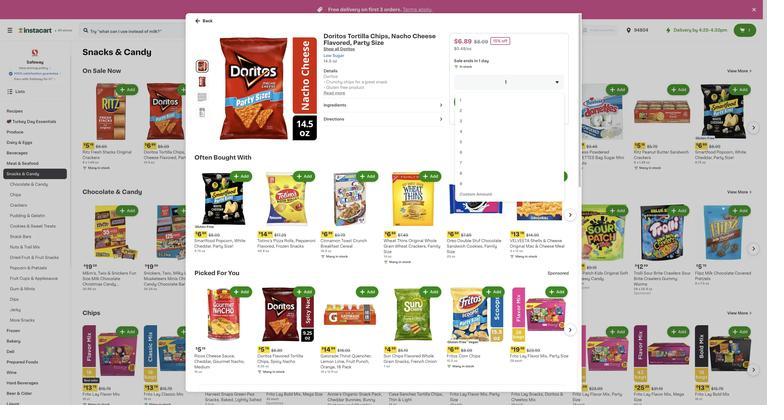 Task type: locate. For each thing, give the bounding box(es) containing it.
1 horizontal spatial 9.75
[[696, 161, 702, 164]]

each for frito lay flavor mix, party size
[[515, 360, 523, 363]]

chips down $5.19
[[392, 354, 404, 358]]

item carousel region
[[83, 81, 760, 180], [187, 168, 577, 268], [83, 202, 760, 301], [187, 283, 577, 382], [83, 323, 760, 405]]

3 ct from the left
[[700, 398, 703, 401]]

2 vertical spatial cheddar,
[[194, 360, 212, 364]]

$ 5 79 $6.89 doritos flavored tortilla chips, spicy nacho 9.25 oz
[[258, 347, 303, 368]]

1 vertical spatial cheddar,
[[194, 244, 212, 248]]

snacks & candy down meat & seafood
[[7, 172, 39, 176]]

1 reese's from the left
[[389, 271, 404, 275]]

x inside the "ritz fresh stacks original crackers 8 x 1.48 oz"
[[85, 161, 87, 164]]

many for ritz peanut butter sandwich crackers
[[640, 166, 649, 170]]

doritos inside details doritos • crunchy chips for a great snack • gluten free product read more
[[324, 75, 338, 78]]

0 horizontal spatial smartfood popcorn, white cheddar, party size! 9.75 oz
[[194, 239, 246, 253]]

1 $15.79 from the left
[[99, 387, 111, 391]]

annie's
[[328, 392, 342, 396]]

crackers inside $ 5 19 $5.79 ritz peanut butter sandwich crackers 8 x 1.38 oz
[[634, 156, 652, 160]]

x left 1.38
[[637, 161, 639, 164]]

frito
[[510, 354, 519, 358], [83, 392, 91, 396], [450, 392, 459, 396], [573, 392, 582, 396], [144, 392, 153, 396], [267, 392, 275, 396], [512, 392, 521, 396], [634, 392, 643, 396], [696, 392, 704, 396]]

3 inside velveeta shells & cheese original mac & cheese meal 3 x 12 oz
[[510, 250, 512, 253]]

2 horizontal spatial 14
[[384, 255, 387, 258]]

on
[[362, 7, 368, 12]]

chewy
[[577, 277, 591, 281]]

fruit down $10.99 original price: $12.69 element
[[222, 271, 231, 275]]

crackers inside the "ritz fresh stacks original crackers 8 x 1.48 oz"
[[83, 156, 100, 160]]

$19.59 original price: $23.99 element
[[510, 346, 569, 353], [450, 384, 507, 392], [573, 384, 630, 392]]

many for doritos flavored tortilla chips, spicy nacho
[[263, 371, 272, 374]]

1 vertical spatial sale
[[93, 68, 106, 74]]

wheat left thins
[[384, 239, 397, 243]]

$8.09
[[474, 40, 488, 44], [158, 145, 169, 149], [710, 145, 721, 149], [209, 233, 220, 237], [461, 349, 473, 353]]

bowl
[[498, 277, 507, 281]]

2 view more link from the top
[[728, 189, 753, 195]]

28.8 down worms
[[642, 288, 649, 291]]

sponsored badge image down 42
[[267, 402, 283, 405]]

25 left 29
[[638, 385, 645, 391]]

tortilla inside tostitos tortilla chips, hint of lime flavored
[[528, 150, 541, 154]]

0 vertical spatial popcorn,
[[717, 150, 735, 154]]

$ 6 89 inside $6.89 original price: $7.89 element
[[448, 231, 459, 237]]

2 horizontal spatial sour
[[682, 271, 691, 275]]

1 $13.79 original price: $15.79 element from the left
[[83, 384, 139, 392]]

sale
[[454, 59, 463, 63], [93, 68, 106, 74]]

$5.79
[[648, 145, 658, 149]]

10.5 inside reese's milk chocolate peanut butter cups christmas candy 10.5 oz
[[512, 288, 518, 291]]

1 view more link from the top
[[728, 68, 753, 74]]

grain up 6 89
[[384, 244, 394, 248]]

3
[[380, 7, 383, 12], [460, 119, 462, 123], [510, 250, 512, 253], [198, 271, 200, 275], [208, 385, 212, 391]]

$6.89 original price: $8.09 element
[[144, 142, 201, 149], [696, 142, 753, 149], [194, 231, 253, 238], [447, 346, 506, 353]]

0 horizontal spatial pretzels
[[31, 266, 47, 270]]

snacks down rolls,
[[290, 244, 304, 248]]

product group
[[83, 83, 139, 171], [144, 83, 201, 165], [205, 83, 262, 171], [267, 83, 323, 171], [328, 83, 385, 177], [450, 83, 507, 159], [512, 83, 569, 165], [573, 83, 630, 170], [634, 83, 691, 171], [696, 83, 753, 165], [194, 170, 253, 253], [258, 170, 316, 253], [321, 170, 380, 260], [384, 170, 443, 266], [510, 170, 569, 260], [83, 204, 139, 292], [144, 204, 201, 292], [205, 204, 262, 291], [267, 204, 323, 296], [328, 204, 385, 291], [389, 204, 446, 291], [450, 204, 507, 291], [512, 204, 569, 298], [573, 204, 630, 291], [634, 204, 691, 296], [696, 204, 753, 286], [194, 285, 253, 374], [258, 285, 316, 376], [321, 285, 380, 374], [384, 285, 443, 369], [447, 285, 506, 370], [510, 285, 569, 363], [83, 325, 139, 405], [144, 325, 201, 405], [205, 325, 262, 405], [267, 325, 323, 405], [328, 325, 385, 405], [389, 325, 446, 405], [450, 325, 507, 405], [512, 325, 569, 405], [573, 325, 630, 405], [634, 325, 691, 405], [696, 325, 753, 402]]

$ 5 79 up flipz
[[697, 264, 707, 270]]

8 left 1.48
[[83, 161, 85, 164]]

super
[[485, 277, 497, 281]]

2 sour from the left
[[644, 271, 653, 275]]

gourmet
[[213, 360, 230, 364]]

15.5
[[447, 360, 453, 363]]

0 horizontal spatial for
[[43, 78, 48, 81]]

$ 13 79 up "frito lay classic mix 18 ct"
[[145, 385, 158, 391]]

with
[[22, 78, 29, 81]]

28 inside frito lay flavor mix, party size 28 each
[[510, 360, 514, 363]]

2 inside product "group"
[[576, 143, 580, 149]]

cheetos
[[512, 398, 528, 402]]

sour down 8 09
[[573, 271, 582, 275]]

beverages down dairy & eggs
[[7, 151, 28, 155]]

cups down "spo"
[[540, 277, 550, 281]]

2 vertical spatial view more link
[[728, 311, 753, 316]]

2 horizontal spatial $ 13 79
[[511, 231, 524, 237]]

original down $5.19 original price: $6.69 "element"
[[117, 150, 132, 154]]

$6.89 up $0.48/oz
[[454, 39, 472, 44]]

None search field
[[79, 23, 535, 38]]

1 bold from the left
[[284, 392, 293, 396]]

popcorn,
[[717, 150, 735, 154], [216, 239, 233, 243]]

1 vertical spatial popcorn,
[[216, 239, 233, 243]]

item carousel region for chips
[[83, 323, 760, 405]]

sandwich down $5.19 original price: $5.79 element at top
[[671, 150, 689, 154]]

$ 5 19 up ricos at left
[[196, 347, 205, 353]]

$5.79 original price: $6.89 element
[[258, 346, 316, 353]]

3 view more from the top
[[728, 311, 749, 315]]

beverages up cider
[[17, 381, 38, 385]]

frito lay flavor mix, party size for leftmost "$19.59 original price: $23.99" element
[[450, 392, 500, 402]]

ct for frito lay flavor mix
[[87, 398, 90, 401]]

1 horizontal spatial $ 19 59
[[145, 264, 158, 270]]

cups inside reese's milk chocolate snack size peanut butter cups christmas candy 10.5 oz
[[389, 282, 399, 286]]

crawlers up gummy
[[664, 271, 681, 275]]

variety right "bar"
[[186, 282, 200, 286]]

family inside oreo double stuf chocolate sandwich cookies, family size 20 oz
[[485, 244, 497, 248]]

crunch
[[353, 239, 367, 243]]

19 inside $ 5 19 $5.79 ritz peanut butter sandwich crackers 8 x 1.38 oz
[[642, 143, 645, 146]]

1 vertical spatial and
[[346, 403, 354, 405]]

chips, for tostitos tortilla chips, hint of lime flavored
[[542, 150, 554, 154]]

more
[[738, 69, 749, 73], [738, 190, 749, 194], [738, 311, 749, 315], [10, 319, 20, 322]]

fritos
[[447, 354, 458, 358]]

view pricing policy
[[19, 67, 48, 70]]

0 vertical spatial variety
[[221, 277, 235, 281]]

$23.99 right 19 59
[[590, 387, 603, 391]]

for left a
[[355, 80, 361, 84]]

in stock
[[460, 65, 472, 68]]

gelatin
[[31, 214, 45, 218]]

pepperoni
[[296, 239, 316, 243]]

89 inside $6.89 original price: $7.89 element
[[455, 232, 459, 235]]

99 up totino's
[[268, 232, 272, 235]]

sale up in
[[454, 59, 463, 63]]

0 horizontal spatial 12
[[328, 371, 331, 374]]

1 grain from the top
[[384, 244, 394, 248]]

• up the read
[[324, 86, 325, 89]]

4 up casa
[[392, 385, 396, 391]]

1 field
[[454, 75, 564, 90]]

0 horizontal spatial 4
[[387, 347, 391, 353]]

$25.29 original price: $31.19 element for 25
[[634, 385, 691, 392]]

$ 13 79 for frito lay classic mix
[[145, 385, 158, 391]]

product group containing many in stock
[[328, 83, 385, 177]]

$25.29 original price: $31.19 element
[[267, 385, 323, 392], [634, 385, 691, 392]]

16
[[205, 161, 209, 164], [205, 288, 209, 291]]

grain down the sun
[[384, 360, 394, 364]]

and down you
[[227, 282, 235, 286]]

0 horizontal spatial 9.75
[[194, 250, 201, 253]]

sugar down "all"
[[333, 54, 344, 58]]

earn with safeway for u®
[[14, 78, 53, 81]]

1 ritz from the left
[[83, 150, 90, 154]]

2 16 from the top
[[205, 288, 209, 291]]

fruit inside gatorade thirst quencher, lemon lime, fruit punch, orange, 18 pack 18 x 12 fl oz
[[347, 360, 355, 364]]

sandwich down oreo in the bottom of the page
[[447, 244, 466, 248]]

wheat down thins
[[395, 244, 408, 248]]

99 left $5.19
[[392, 347, 396, 350]]

view more
[[728, 69, 749, 73], [728, 190, 749, 194], [728, 311, 749, 315]]

sponsored badge image down worms
[[634, 292, 651, 295]]

1 horizontal spatial nacho
[[283, 360, 296, 364]]

pack down musketeers
[[144, 288, 153, 292]]

0 vertical spatial 10
[[450, 155, 454, 158]]

whole up onion
[[422, 354, 434, 358]]

1 horizontal spatial flavored,
[[258, 244, 275, 248]]

2 vertical spatial flavored,
[[258, 244, 275, 248]]

4:20-
[[700, 28, 711, 32]]

size inside m&m's peanut milk chocolate candy super bowl chocolates party size 38 oz
[[485, 282, 493, 286]]

tortilla for doritos tortilla chips, nacho cheese flavored, party size shop all doritos low sugar 14.5 oz
[[348, 33, 369, 39]]

list box containing 1
[[456, 93, 564, 202]]

bar
[[179, 282, 185, 286]]

christmas inside reese's milk chocolate snack size peanut butter cups christmas candy 10.5 oz
[[400, 282, 420, 286]]

chocolate inside flipz milk chocolate covered pretzels 8 x 7.5 oz
[[714, 271, 734, 275]]

snack down 6 89
[[389, 277, 401, 281]]

hard beverages
[[7, 381, 38, 385]]

1 16 from the top
[[205, 161, 209, 164]]

sugar inside doritos tortilla chips, nacho cheese flavored, party size shop all doritos low sugar 14.5 oz
[[333, 54, 344, 58]]

35.24
[[144, 288, 153, 291]]

$13.79 original price: $15.79 element
[[83, 384, 139, 392], [144, 385, 201, 392], [512, 385, 569, 392], [696, 385, 753, 392]]

10 up "annie's"
[[331, 385, 338, 391]]

view for 19
[[728, 311, 738, 315]]

13 for frito lay flavor mix
[[86, 385, 92, 391]]

limited time offer region
[[0, 0, 752, 19]]

🦃 turkey day essentials link
[[3, 116, 67, 127]]

79 inside $ 13 79 $15.79 frito lay bold mix 18 ct
[[706, 385, 710, 388]]

lay inside frito lay snacks, doritos & cheetos mix
[[522, 392, 529, 396]]

3 view more link from the top
[[728, 311, 753, 316]]

0 horizontal spatial 28.8
[[573, 282, 580, 285]]

2
[[460, 109, 462, 113], [576, 143, 580, 149]]

chips, inside tostitos tortilla chips, hint of lime flavored
[[542, 150, 554, 154]]

and down the bunnies, in the bottom of the page
[[346, 403, 354, 405]]

0 horizontal spatial vegan
[[288, 137, 298, 140]]

2 vertical spatial view more
[[728, 311, 749, 315]]

$16.09
[[338, 349, 350, 353]]

snack
[[376, 80, 388, 84]]

pack, up tropical on the left
[[236, 277, 246, 281]]

flavored, for doritos tortilla chips, nacho cheese flavored, party size shop all doritos low sugar 14.5 oz
[[324, 40, 352, 46]]

ricos cheese sauce, cheddar, gourmet nacho, medium 15 oz
[[194, 354, 245, 374]]

$ 13 79 inside $13.79 original price: $14.99 element
[[511, 231, 524, 237]]

flavored down 'tostitos'
[[522, 156, 539, 160]]

safeway up 'view pricing policy' link
[[27, 60, 44, 64]]

tropical
[[236, 282, 251, 286]]

0 horizontal spatial 28
[[510, 360, 514, 363]]

essentials
[[36, 120, 56, 124]]

product group containing gushers fruit flavored snacks, variety pack, strawberry and tropical
[[205, 204, 262, 291]]

chips
[[344, 80, 354, 84]]

0 horizontal spatial $6.89
[[271, 349, 283, 353]]

on sale now link
[[83, 68, 121, 74]]

pack down lime,
[[342, 365, 352, 369]]

$ inside $ 4 99
[[385, 347, 387, 350]]

pack, inside the annie's organic snack pack, cheddar bunnies, bunny grahams and chedd
[[372, 392, 382, 396]]

chips link down the assortment
[[83, 310, 100, 317]]

0 vertical spatial snacks & candy
[[83, 48, 152, 56]]

2 mega from the left
[[674, 392, 685, 396]]

frozen down the "pizza"
[[276, 244, 289, 248]]

christmas inside m&m's, twix & snickers fun size milk chocolate christmas candy assortment bulk candy
[[83, 282, 102, 286]]

10 inside sabra hummus, classic 10 oz
[[450, 155, 454, 158]]

2 $15.79 from the left
[[160, 387, 172, 391]]

mix for frito lay flavor mix 18 ct
[[113, 392, 120, 396]]

2 reese's from the left
[[512, 271, 527, 275]]

$ 13 79 down 'best seller'
[[84, 385, 97, 391]]

stock inside premium original saltine crackers 16 oz many in stock
[[224, 166, 232, 169]]

$6.39 original price: $6.89 element
[[512, 142, 569, 149]]

reese's for 6
[[389, 271, 404, 275]]

x left 1.48
[[85, 161, 87, 164]]

& inside m&m's, twix & snickers fun size milk chocolate christmas candy assortment bulk candy
[[108, 271, 111, 275]]

$23.99 up frito lay flavor mix, party size 28 each
[[527, 349, 540, 353]]

m&m's,
[[83, 271, 97, 275]]

2 ritz from the left
[[634, 150, 642, 154]]

tortilla inside the '$ 5 79 $6.89 doritos flavored tortilla chips, spicy nacho 9.25 oz'
[[290, 354, 303, 358]]

sponsored badge image
[[573, 286, 590, 290], [267, 292, 283, 295], [634, 292, 651, 295], [267, 402, 283, 405]]

almond
[[267, 288, 281, 292]]

1 horizontal spatial 12
[[516, 250, 519, 253]]

2 view more from the top
[[728, 190, 749, 194]]

mix inside "frito lay classic mix 18 ct"
[[177, 392, 184, 396]]

$6.89 original price: $9.79 element
[[321, 231, 380, 238]]

family
[[428, 244, 441, 248], [485, 244, 497, 248]]

2 vertical spatial nacho
[[283, 360, 296, 364]]

totino's pizza rolls, pepperoni flavored, frozen snacks 48.8 oz
[[258, 239, 316, 253]]

nuts & trail mix
[[10, 245, 40, 249]]

1 vertical spatial nacho
[[186, 150, 199, 154]]

ends
[[464, 59, 474, 63]]

1 horizontal spatial classic
[[482, 150, 496, 154]]

seller
[[91, 379, 98, 382]]

sponsored badge image down chewy on the right bottom of the page
[[573, 286, 590, 290]]

stacks
[[103, 150, 116, 154]]

pretzels
[[31, 266, 47, 270], [696, 277, 711, 281]]

milk left "spo"
[[528, 271, 536, 275]]

1 horizontal spatial sale
[[454, 59, 463, 63]]

1 vertical spatial $6.89
[[271, 349, 283, 353]]

$ 14 99 for totino's
[[259, 231, 272, 237]]

item carousel region for chocolate & candy
[[83, 202, 760, 301]]

0 horizontal spatial reese's
[[389, 271, 404, 275]]

0 horizontal spatial sandwich
[[447, 244, 466, 248]]

shop up 100%
[[15, 68, 26, 72]]

2 $25.29 original price: $31.19 element from the left
[[634, 385, 691, 392]]

1 vertical spatial 7
[[384, 365, 386, 368]]

0 horizontal spatial pack,
[[236, 277, 246, 281]]

2 ct from the left
[[148, 398, 151, 401]]

1 vertical spatial 9.75
[[194, 250, 201, 253]]

nacho for doritos tortilla chips, nacho cheese flavored, party size 14.5 oz
[[186, 150, 199, 154]]

1 vertical spatial $ 14 99
[[322, 347, 335, 353]]

1 horizontal spatial premium
[[296, 271, 314, 275]]

flavored down $4.99 original price: $5.19 element
[[405, 354, 421, 358]]

1 horizontal spatial chocolate & candy link
[[83, 189, 142, 195]]

original down velveeta
[[510, 244, 525, 248]]

more snacks
[[10, 319, 35, 322]]

dried fruit & fruit snacks link
[[3, 252, 67, 263]]

1 horizontal spatial pretzels
[[696, 277, 711, 281]]

size
[[372, 40, 384, 46], [190, 156, 198, 160], [384, 250, 392, 254], [447, 250, 455, 254], [83, 277, 91, 281], [402, 277, 410, 281], [485, 282, 493, 286], [561, 354, 569, 358], [315, 392, 323, 396], [450, 398, 458, 402], [573, 398, 581, 402], [634, 398, 642, 402]]

view more link for popcorn,
[[728, 68, 753, 74]]

1 sour from the left
[[573, 271, 582, 275]]

4 inside 1 2 3 4 5 6 7 8 9 custom amount
[[460, 130, 463, 134]]

pretzels up 7.5
[[696, 277, 711, 281]]

0 horizontal spatial 2
[[460, 109, 462, 113]]

7 inside sun chips flavored whole grain snacks, french onion 7 oz
[[384, 365, 386, 368]]

1 vertical spatial view more link
[[728, 189, 753, 195]]

$ 13 79 $15.79 frito lay bold mix 18 ct
[[696, 385, 730, 401]]

milk up super
[[480, 271, 487, 275]]

0 vertical spatial gluten-free vegan
[[267, 137, 298, 140]]

13
[[514, 231, 520, 237], [86, 385, 92, 391], [147, 385, 153, 391], [515, 385, 521, 391], [699, 385, 705, 391]]

stock inside button
[[346, 172, 355, 175]]

frozen up 'bakery'
[[7, 329, 20, 333]]

& inside sour patch kids original soft & chewy candy 28.8 oz
[[573, 277, 576, 281]]

sugar right bag
[[604, 156, 616, 160]]

1 horizontal spatial sour
[[644, 271, 653, 275]]

10 down the sabra
[[450, 155, 454, 158]]

$ 19 59 for snickers,
[[145, 264, 158, 270]]

0 vertical spatial nacho
[[392, 33, 412, 39]]

4 up the sun
[[387, 347, 391, 353]]

chips, for doritos tortilla chips, nacho cheese flavored, party size 14.5 oz
[[173, 150, 185, 154]]

2 inside 1 2 3 4 5 6 7 8 9 custom amount
[[460, 109, 462, 113]]

many for wheat thins original whole grain wheat crackers, family size
[[390, 261, 398, 264]]

whole up crackers,
[[425, 239, 437, 243]]

10.5 inside reese's milk chocolate snack size peanut butter cups christmas candy 10.5 oz
[[389, 288, 395, 291]]

oz inside gatorade thirst quencher, lemon lime, fruit punch, orange, 18 pack 18 x 12 fl oz
[[334, 371, 338, 374]]

hint
[[555, 150, 563, 154]]

0 horizontal spatial frito lay flavor mix, party size
[[450, 392, 500, 402]]

candy inside sour patch kids original soft & chewy candy 28.8 oz
[[592, 277, 604, 281]]

original down the $8.09 original price: $9.19 element
[[605, 271, 620, 275]]

snack inside the annie's organic snack pack, cheddar bunnies, bunny grahams and chedd
[[359, 392, 371, 396]]

item carousel region containing 13
[[83, 323, 760, 405]]

1 inside button
[[749, 28, 751, 32]]

fresh
[[91, 150, 102, 154]]

chips right corn
[[470, 354, 481, 358]]

cups inside "fruit cups & applesauce" link
[[20, 277, 30, 281]]

0 vertical spatial smartfood
[[696, 150, 716, 154]]

0 vertical spatial view more
[[728, 69, 749, 73]]

ritz left fresh
[[83, 150, 90, 154]]

3 $13.79 original price: $15.79 element from the left
[[512, 385, 569, 392]]

1 mega from the left
[[303, 392, 314, 396]]

2 horizontal spatial vegan
[[469, 341, 479, 344]]

item carousel region for on sale now
[[83, 81, 760, 180]]

mix inside frito lay flavor mix 18 ct
[[113, 392, 120, 396]]

oz inside hostess powdered donettes bag sugar mini donuts 10.5 oz
[[580, 166, 584, 169]]

grain for 7
[[384, 360, 394, 364]]

$ 13 79 for velveeta shells & cheese original mac & cheese meal
[[511, 231, 524, 237]]

ct inside frito lay flavor mix 18 ct
[[87, 398, 90, 401]]

bought
[[240, 392, 263, 397]]

1 horizontal spatial and
[[346, 403, 354, 405]]

more for popcorn,
[[738, 69, 749, 73]]

$15.79 for flavor
[[99, 387, 111, 391]]

many for velveeta shells & cheese original mac & cheese meal
[[516, 255, 525, 258]]

with
[[237, 155, 252, 161]]

1 $25.29 original price: $31.19 element from the left
[[267, 385, 323, 392]]

oz inside sun chips flavored whole grain snacks, french onion 7 oz
[[387, 365, 390, 368]]

grahams
[[328, 403, 345, 405]]

frito inside $ 13 79 $15.79 frito lay bold mix 18 ct
[[696, 392, 704, 396]]

0 horizontal spatial 25
[[270, 385, 277, 391]]

mix inside frito lay snacks, doritos & cheetos mix
[[529, 398, 536, 402]]

0 horizontal spatial and
[[227, 282, 235, 286]]

$25.29 original price: $31.19 element for lay
[[267, 385, 323, 392]]

$6.89 original price: $7.89 element
[[447, 231, 506, 238]]

1 horizontal spatial $23.99
[[590, 387, 603, 391]]

flavored down $10.99 original price: $12.69 element
[[232, 271, 249, 275]]

1 horizontal spatial chocolate & candy
[[83, 189, 142, 195]]

0 horizontal spatial chips link
[[3, 190, 67, 200]]

many in stock for tortilla
[[263, 371, 285, 374]]

item carousel region containing 6
[[187, 168, 577, 268]]

cheese inside doritos tortilla chips, nacho cheese flavored, party size 14.5 oz
[[144, 156, 159, 160]]

$5.79 original price: $7.49 element
[[450, 142, 507, 149]]

1 view more from the top
[[728, 69, 749, 73]]

snacks down jerky link
[[21, 319, 35, 322]]

4 inside $4.99 original price: $5.19 element
[[387, 347, 391, 353]]

in inside button
[[343, 172, 346, 175]]

1 vertical spatial 28.8
[[642, 288, 649, 291]]

1 horizontal spatial 2
[[576, 143, 580, 149]]

1 horizontal spatial cups
[[389, 282, 399, 286]]

directions button
[[324, 116, 443, 122]]

$ 19 59
[[84, 264, 97, 270], [145, 264, 158, 270], [511, 347, 525, 353]]

milk down wheat thins original whole grain wheat crackers, family size 14 oz
[[405, 271, 413, 275]]

$ 5 19 up fresh
[[84, 143, 94, 149]]

1 vertical spatial gluten-free vegan
[[448, 341, 479, 344]]

4 $13.79 original price: $15.79 element from the left
[[696, 385, 753, 392]]

1 horizontal spatial pack,
[[372, 392, 382, 396]]

oz inside the "ritz fresh stacks original crackers 8 x 1.48 oz"
[[95, 161, 99, 164]]

snacks inside totino's pizza rolls, pepperoni flavored, frozen snacks 48.8 oz
[[290, 244, 304, 248]]

chocolate
[[10, 183, 30, 186], [83, 189, 114, 195], [482, 239, 502, 243], [414, 271, 434, 275], [537, 271, 557, 275], [714, 271, 734, 275], [100, 277, 120, 281], [450, 277, 471, 281], [267, 277, 287, 281], [158, 282, 178, 286], [267, 282, 287, 286]]

view more for 13
[[728, 311, 749, 315]]

trolli sour brite crawlers sour brite crawlers gummy worms 28 x 28.8 oz
[[634, 271, 691, 291]]

1 horizontal spatial snack
[[359, 392, 371, 396]]

family right crackers,
[[428, 244, 441, 248]]

oz inside trolli sour brite crawlers sour brite crawlers gummy worms 28 x 28.8 oz
[[649, 288, 653, 291]]

on sale now
[[83, 68, 121, 74]]

$13.79 original price: $15.79 element for frito lay flavor mix
[[83, 384, 139, 392]]

many in stock for x
[[88, 166, 110, 169]]

1 vertical spatial 28
[[510, 360, 514, 363]]

chips, for doritos tortilla chips, nacho cheese flavored, party size shop all doritos low sugar 14.5 oz
[[371, 33, 390, 39]]

0 horizontal spatial variety
[[186, 282, 200, 286]]

sandwich
[[671, 150, 689, 154], [447, 244, 466, 248]]

original up bought
[[223, 150, 238, 154]]

$23.99 for 19
[[527, 349, 540, 353]]

gluten-free button
[[328, 204, 385, 286]]

5
[[460, 140, 463, 144], [86, 143, 90, 149], [454, 143, 457, 149], [638, 143, 641, 149], [699, 264, 703, 270], [198, 347, 201, 353], [261, 347, 265, 353]]

1 frito lay flavor mix, party size from the left
[[450, 392, 500, 402]]

reese's inside reese's milk chocolate snack size peanut butter cups christmas candy 10.5 oz
[[389, 271, 404, 275]]

$ 19 59 up m&m's,
[[84, 264, 97, 270]]

size inside m&m's, twix & snickers fun size milk chocolate christmas candy assortment bulk candy
[[83, 277, 91, 281]]

4 up the sabra
[[460, 130, 463, 134]]

enlarge tortillas & flat bread doritos tortilla chips, nacho cheese flavored, party size ingredients (opens in a new tab) image
[[197, 92, 207, 102]]

pudding
[[10, 214, 26, 218]]

shop up low
[[324, 47, 334, 51]]

flavored inside the '$ 5 79 $6.89 doritos flavored tortilla chips, spicy nacho 9.25 oz'
[[273, 354, 289, 358]]

frito lay flavor mix 18 ct
[[83, 392, 120, 401]]

add
[[127, 88, 135, 92], [188, 88, 196, 92], [250, 88, 258, 92], [311, 88, 319, 92], [495, 88, 503, 92], [556, 88, 564, 92], [618, 88, 626, 92], [679, 88, 687, 92], [740, 88, 748, 92], [241, 175, 249, 178], [304, 175, 312, 178], [367, 175, 375, 178], [430, 175, 438, 178], [557, 175, 565, 178], [127, 209, 135, 213], [434, 209, 442, 213], [495, 209, 503, 213], [556, 209, 564, 213], [618, 209, 626, 213], [679, 209, 687, 213], [740, 209, 748, 213], [241, 290, 249, 294], [304, 290, 312, 294], [367, 290, 375, 294], [430, 290, 438, 294], [494, 290, 502, 294], [557, 290, 565, 294], [127, 330, 135, 334], [311, 330, 319, 334], [434, 330, 442, 334], [495, 330, 503, 334], [556, 330, 564, 334], [618, 330, 626, 334], [679, 330, 687, 334], [740, 330, 748, 334]]

flavored up spicy
[[273, 354, 289, 358]]

premium inside premium original saltine crackers 16 oz many in stock
[[205, 150, 222, 154]]

0 vertical spatial size!
[[726, 156, 735, 160]]

2 horizontal spatial ct
[[700, 398, 703, 401]]

x left 7.5
[[699, 282, 700, 285]]

many in stock for &
[[516, 255, 538, 258]]

79 for "$13.79 original price: $15.79" element related to frito lay flavor mix
[[93, 385, 97, 388]]

0 horizontal spatial $ 5 19
[[84, 143, 94, 149]]

3.1 oz
[[267, 288, 275, 291]]

product group containing 2
[[573, 83, 630, 170]]

& inside casa sanchez tortilla chips, thin & light
[[398, 398, 401, 402]]

snacks, inside 3 harvest snaps green pea snacks, baked, lightly salted
[[205, 398, 220, 402]]

cups up gum & mints
[[20, 277, 30, 281]]

x inside $ 5 19 $5.79 ritz peanut butter sandwich crackers 8 x 1.38 oz
[[637, 161, 639, 164]]

3 $15.79 from the left
[[712, 387, 724, 391]]

item carousel region containing 19
[[83, 202, 760, 301]]

chips,
[[371, 33, 390, 39], [173, 150, 185, 154], [542, 150, 554, 154], [258, 360, 270, 364], [431, 392, 444, 396]]

1 family from the left
[[428, 244, 441, 248]]

butter inside reese's milk chocolate peanut butter cups christmas candy 10.5 oz
[[526, 277, 539, 281]]

mix, inside frito lay bold mix, mega size 42 each
[[294, 392, 302, 396]]

oz inside reese's milk chocolate snack size peanut butter cups christmas candy 10.5 oz
[[396, 288, 400, 291]]

0 vertical spatial flavored,
[[324, 40, 352, 46]]

7.5
[[701, 282, 705, 285]]

wine link
[[3, 368, 67, 378]]

$13.79 original price: $15.79 element for frito lay bold mix
[[696, 385, 753, 392]]

sour inside sour patch kids original soft & chewy candy 28.8 oz
[[573, 271, 582, 275]]

$4.59 original price: $5.19 element
[[389, 385, 446, 392]]

$ 14 99 for gatorade
[[322, 347, 335, 353]]

1 horizontal spatial for
[[355, 80, 361, 84]]

premium up the 'hazelnut'
[[296, 271, 314, 275]]

$ 5 79
[[452, 143, 462, 149], [697, 264, 707, 270]]

0 horizontal spatial mega
[[303, 392, 314, 396]]

1 horizontal spatial $25.29 original price: $31.19 element
[[634, 385, 691, 392]]

tortilla inside casa sanchez tortilla chips, thin & light
[[417, 392, 430, 396]]

many inside premium original saltine crackers 16 oz many in stock
[[211, 166, 219, 169]]

$9.19
[[587, 266, 597, 270]]

free inside gluten-free button
[[340, 258, 347, 261]]

2 frito lay flavor mix, party size from the left
[[573, 392, 623, 402]]

cookies & sweet treats
[[10, 224, 56, 228]]

2 $13.79 original price: $15.79 element from the left
[[144, 385, 201, 392]]

nacho inside doritos tortilla chips, nacho cheese flavored, party size 14.5 oz
[[186, 150, 199, 154]]

16 down strawberry
[[205, 288, 209, 291]]

toast
[[342, 239, 352, 243]]

0 vertical spatial snack
[[10, 235, 22, 239]]

peanut inside m&m's peanut milk chocolate candy super bowl chocolates party size 38 oz
[[465, 271, 479, 275]]

$ 14 99 up gatorade at the bottom
[[322, 347, 335, 353]]

mix for nuts & trail mix
[[33, 245, 40, 249]]

2 bold from the left
[[713, 392, 722, 396]]

flavored, for doritos tortilla chips, nacho cheese flavored, party size 14.5 oz
[[160, 156, 177, 160]]

milk
[[480, 271, 487, 275], [405, 271, 413, 275], [528, 271, 536, 275], [706, 271, 713, 275], [92, 277, 99, 281], [296, 277, 304, 281]]

8 up '9'
[[460, 172, 463, 175]]

$0.48/oz
[[454, 47, 472, 51]]

1 horizontal spatial 99
[[331, 347, 335, 350]]

0 vertical spatial $6.89
[[454, 39, 472, 44]]

1 horizontal spatial frozen
[[276, 244, 289, 248]]

thins
[[398, 239, 408, 243]]

0 horizontal spatial pack
[[144, 288, 153, 292]]

policy
[[39, 67, 48, 70]]

flavored,
[[324, 40, 352, 46], [160, 156, 177, 160], [258, 244, 275, 248]]

1 vertical spatial each
[[271, 398, 279, 401]]

original up crackers,
[[409, 239, 424, 243]]

party inside doritos tortilla chips, nacho cheese flavored, party size shop all doritos low sugar 14.5 oz
[[354, 40, 370, 46]]

sponsored badge image for trolli sour brite crawlers sour brite crawlers gummy worms
[[634, 292, 651, 295]]

sale right on
[[93, 68, 106, 74]]

pudding & gelatin
[[10, 214, 45, 218]]

view more for popcorn,
[[728, 69, 749, 73]]

14 for gatorade thirst quencher, lemon lime, fruit punch, orange, 18 pack
[[324, 347, 331, 353]]

$ inside the '$ 5 79 $6.89 doritos flavored tortilla chips, spicy nacho 9.25 oz'
[[259, 347, 261, 350]]

cheese inside 'ricos cheese sauce, cheddar, gourmet nacho, medium 15 oz'
[[206, 354, 221, 358]]

breakfast
[[321, 244, 339, 248]]

frito lay classic mix 18 ct
[[144, 392, 184, 401]]

snack up nuts
[[10, 235, 22, 239]]

family right cookies,
[[485, 244, 497, 248]]

chips link down snacks & candy link
[[3, 190, 67, 200]]

snacks up on sale now
[[83, 48, 113, 56]]

1 ct from the left
[[87, 398, 90, 401]]

3 sour from the left
[[682, 271, 691, 275]]

milk down m&m's,
[[92, 277, 99, 281]]

$15.79
[[99, 387, 111, 391], [160, 387, 172, 391], [712, 387, 724, 391]]

rocher
[[281, 271, 295, 275]]

•
[[324, 80, 325, 84], [324, 86, 325, 89]]

2 family from the left
[[485, 244, 497, 248]]

1 vertical spatial white
[[234, 239, 246, 243]]

1 horizontal spatial 14
[[324, 347, 331, 353]]

3.1
[[267, 288, 270, 291]]

2 horizontal spatial flavored,
[[324, 40, 352, 46]]

gluten- inside button
[[328, 258, 340, 261]]

oz inside premium original saltine crackers 16 oz many in stock
[[209, 161, 213, 164]]

christmas for 3
[[179, 277, 199, 281]]

12 left '69'
[[638, 264, 644, 270]]

snacks, inside gushers fruit flavored snacks, variety pack, strawberry and tropical 16 oz
[[205, 277, 220, 281]]

butter inside reese's milk chocolate snack size peanut butter cups christmas candy 10.5 oz
[[426, 277, 438, 281]]

view for 8
[[728, 190, 738, 194]]

more for milk
[[738, 190, 749, 194]]

$ 19 59 for m&m's,
[[84, 264, 97, 270]]

cheese inside doritos tortilla chips, nacho cheese flavored, party size shop all doritos low sugar 14.5 oz
[[413, 33, 436, 39]]

size inside oreo double stuf chocolate sandwich cookies, family size 20 oz
[[447, 250, 455, 254]]

2 grain from the top
[[384, 360, 394, 364]]

beer
[[7, 392, 16, 396]]

1 horizontal spatial 10
[[450, 155, 454, 158]]

0 horizontal spatial $25.29 original price: $31.19 element
[[267, 385, 323, 392]]

chips, inside doritos tortilla chips, nacho cheese flavored, party size shop all doritos low sugar 14.5 oz
[[371, 33, 390, 39]]

variety inside gushers fruit flavored snacks, variety pack, strawberry and tropical 16 oz
[[221, 277, 235, 281]]

16 down often
[[205, 161, 209, 164]]

safeway down 100% satisfaction guarantee
[[29, 78, 43, 81]]

0 vertical spatial 28
[[634, 288, 638, 291]]

25
[[270, 385, 277, 391], [638, 385, 645, 391]]

for left u®
[[43, 78, 48, 81]]

5 inside $ 5 19 $5.79 ritz peanut butter sandwich crackers 8 x 1.38 oz
[[638, 143, 641, 149]]

snacks up popcorn & pretzels link
[[45, 256, 59, 260]]

1 vertical spatial wheat
[[395, 244, 408, 248]]

0 vertical spatial pretzels
[[31, 266, 47, 270]]

in
[[460, 65, 463, 68]]

$ 5 79 up the sabra
[[452, 143, 462, 149]]

1 horizontal spatial 4
[[392, 385, 396, 391]]

79 for frito lay classic mix's "$13.79 original price: $15.79" element
[[154, 385, 158, 388]]

fruit down nuts & trail mix
[[21, 256, 30, 260]]

2 vertical spatial 4
[[392, 385, 396, 391]]

list box
[[456, 93, 564, 202]]

0 horizontal spatial premium
[[205, 150, 222, 154]]

0 vertical spatial 28.8
[[573, 282, 580, 285]]

8 left 1.38
[[634, 161, 636, 164]]

grain inside wheat thins original whole grain wheat crackers, family size 14 oz
[[384, 244, 394, 248]]

$ 5 19
[[84, 143, 94, 149], [196, 347, 205, 353]]

0 vertical spatial smartfood popcorn, white cheddar, party size! 9.75 oz
[[696, 150, 747, 164]]

pretzels down dried fruit & fruit snacks "link"
[[31, 266, 47, 270]]

2 25 from the left
[[638, 385, 645, 391]]

size!
[[726, 156, 735, 160], [224, 244, 234, 248]]

$ 14 99 up totino's
[[259, 231, 272, 237]]



Task type: vqa. For each thing, say whether or not it's contained in the screenshot.
the leftmost eligible
no



Task type: describe. For each thing, give the bounding box(es) containing it.
free
[[340, 86, 348, 89]]

butter for milk
[[426, 277, 438, 281]]

mix, inside $ 25 29 $31.19 frito lay flavor mix, mega size
[[665, 392, 673, 396]]

shop inside doritos tortilla chips, nacho cheese flavored, party size shop all doritos low sugar 14.5 oz
[[324, 47, 334, 51]]

18 inside $ 13 79 $15.79 frito lay bold mix 18 ct
[[696, 398, 699, 401]]

shells
[[531, 239, 543, 243]]

product group containing 3
[[205, 325, 262, 405]]

1.38
[[640, 161, 646, 164]]

salted
[[249, 398, 262, 402]]

recipes
[[7, 109, 23, 113]]

pudding & gelatin link
[[3, 211, 67, 221]]

rolls,
[[285, 239, 295, 243]]

seafood
[[22, 162, 39, 165]]

$ inside $ 13 79 $15.79 frito lay bold mix 18 ct
[[697, 385, 699, 388]]

fl
[[331, 371, 334, 374]]

tortilla for doritos tortilla chips, nacho cheese flavored, party size 14.5 oz
[[159, 150, 172, 154]]

doritos tortilla chips, nacho cheese flavored, party size 14.5 oz
[[144, 150, 199, 164]]

99 for $16.09
[[331, 347, 335, 350]]

13 inside $ 13 79 $15.79 frito lay bold mix 18 ct
[[699, 385, 705, 391]]

chocolate & candy link for the topmost chips link
[[3, 179, 67, 190]]

frito inside frito lay snacks, doritos & cheetos mix
[[512, 392, 521, 396]]

1 horizontal spatial $ 5 19
[[196, 347, 205, 353]]

dairy
[[7, 141, 17, 145]]

enlarge tortillas & flat bread doritos tortilla chips, nacho cheese flavored, party size hero (opens in a new tab) image
[[197, 61, 207, 71]]

earn with safeway for u® link
[[14, 77, 56, 81]]

1 horizontal spatial smartfood
[[696, 150, 716, 154]]

$10.99 original price: $12.69 element
[[205, 263, 262, 271]]

picked for you
[[194, 270, 240, 276]]

ct for frito lay classic mix
[[148, 398, 151, 401]]

safeway logo image
[[30, 48, 40, 58]]

size inside reese's milk chocolate snack size peanut butter cups christmas candy 10.5 oz
[[402, 277, 410, 281]]

often
[[194, 155, 212, 161]]

2 • from the top
[[324, 86, 325, 89]]

28.8 inside trolli sour brite crawlers sour brite crawlers gummy worms 28 x 28.8 oz
[[642, 288, 649, 291]]

product group containing 8
[[573, 204, 630, 291]]

sugar inside hostess powdered donettes bag sugar mini donuts 10.5 oz
[[604, 156, 616, 160]]

1 vertical spatial chocolate & candy
[[83, 189, 142, 195]]

strawberry
[[205, 282, 226, 286]]

frito inside frito lay flavor mix 18 ct
[[83, 392, 91, 396]]

chips up pudding
[[10, 193, 21, 197]]

pricing
[[27, 67, 38, 70]]

bulk
[[106, 288, 115, 292]]

snacks, inside sun chips flavored whole grain snacks, french onion 7 oz
[[395, 360, 410, 364]]

4 inside $4.59 original price: $5.19 element
[[392, 385, 396, 391]]

sour patch kids original soft & chewy candy 28.8 oz
[[573, 271, 629, 285]]

flavored inside sun chips flavored whole grain snacks, french onion 7 oz
[[405, 354, 421, 358]]

lime
[[512, 156, 521, 160]]

$10.39 original price: $11.49 element
[[328, 384, 385, 392]]

service type group
[[543, 25, 619, 36]]

0 vertical spatial crawlers
[[664, 271, 681, 275]]

cookies
[[10, 224, 26, 228]]

milk inside m&m's peanut milk chocolate candy super bowl chocolates party size 38 oz
[[480, 271, 487, 275]]

1 vertical spatial smartfood
[[194, 239, 215, 243]]

butter for 5
[[657, 150, 670, 154]]

$ 12 69
[[636, 264, 649, 270]]

mix for frito lay classic mix 18 ct
[[177, 392, 184, 396]]

fritos corn chips 15.5 oz
[[447, 354, 481, 363]]

milk inside reese's milk chocolate snack size peanut butter cups christmas candy 10.5 oz
[[405, 271, 413, 275]]

8 left 09
[[576, 264, 580, 270]]

6 inside 1 2 3 4 5 6 7 8 9 custom amount
[[460, 151, 463, 154]]

chips inside fritos corn chips 15.5 oz
[[470, 354, 481, 358]]

details doritos • crunchy chips for a great snack • gluten free product read more
[[324, 69, 388, 95]]

$7.49
[[398, 233, 408, 237]]

09
[[581, 264, 585, 267]]

ferrero rocher premium chocolate bar, milk chocolate hazelnut & almond
[[267, 271, 314, 292]]

best seller
[[84, 379, 98, 382]]

0 horizontal spatial $19.59 original price: $23.99 element
[[450, 384, 507, 392]]

sauce,
[[222, 354, 235, 358]]

7 inside 1 2 3 4 5 6 7 8 9 custom amount
[[460, 161, 462, 165]]

for inside details doritos • crunchy chips for a great snack • gluten free product read more
[[355, 80, 361, 84]]

picked
[[194, 270, 215, 276]]

frequently bought together
[[206, 392, 291, 397]]

gum
[[10, 287, 19, 291]]

fruit up popcorn & pretzels link
[[35, 256, 44, 260]]

x inside trolli sour brite crawlers sour brite crawlers gummy worms 28 x 28.8 oz
[[639, 288, 641, 291]]

stuf
[[473, 239, 481, 243]]

bakery
[[7, 339, 21, 343]]

$ 13 79 for frito lay flavor mix
[[84, 385, 97, 391]]

$6.89 original price: $7.49 element
[[384, 231, 443, 238]]

sandwich inside $ 5 19 $5.79 ritz peanut butter sandwich crackers 8 x 1.38 oz
[[671, 150, 689, 154]]

chocolate & candy link for milk view more link
[[83, 189, 142, 195]]

shop link
[[3, 64, 67, 75]]

view for 2
[[728, 69, 738, 73]]

1 25 from the left
[[270, 385, 277, 391]]

corn
[[459, 354, 469, 358]]

frito inside frito lay flavor mix, party size 28 each
[[510, 354, 519, 358]]

6 89
[[392, 264, 401, 270]]

cheddar, for 13
[[194, 244, 212, 248]]

oz inside velveeta shells & cheese original mac & cheese meal 3 x 12 oz
[[520, 250, 523, 253]]

1 • from the top
[[324, 80, 325, 84]]

premium inside ferrero rocher premium chocolate bar, milk chocolate hazelnut & almond
[[296, 271, 314, 275]]

product group containing 12
[[634, 204, 691, 296]]

0 horizontal spatial crawlers
[[645, 277, 662, 281]]

enlarge tortillas & flat bread doritos tortilla chips, nacho cheese flavored, party size angle_back (opens in a new tab) image
[[197, 77, 207, 87]]

christmas for size
[[83, 282, 102, 286]]

$14.99 original price: $17.29 element
[[258, 231, 316, 238]]

frito inside frito lay bold mix, mega size 42 each
[[267, 392, 275, 396]]

79 for $5.79 original price: $7.49 element
[[458, 143, 462, 146]]

1 vertical spatial brite
[[634, 277, 644, 281]]

many in stock inside button
[[333, 172, 355, 175]]

1 horizontal spatial white
[[736, 150, 747, 154]]

$ inside $ 25 29 $31.19 frito lay flavor mix, mega size
[[636, 385, 638, 388]]

product
[[349, 86, 364, 89]]

sponsored badge image for frito lay bold mix, mega size
[[267, 402, 283, 405]]

79 for $13.79 original price: $14.99 element at the right bottom of page
[[520, 232, 524, 235]]

lists
[[15, 90, 25, 94]]

many in stock for oz
[[326, 255, 348, 258]]

0 horizontal spatial popcorn,
[[216, 239, 233, 243]]

product group containing gluten-free
[[328, 204, 385, 291]]

prepared foods link
[[3, 357, 67, 368]]

oz inside doritos tortilla chips, nacho cheese flavored, party size shop all doritos low sugar 14.5 oz
[[333, 59, 337, 63]]

14 inside wheat thins original whole grain wheat crackers, family size 14 oz
[[384, 255, 387, 258]]

1 horizontal spatial snacks & candy
[[83, 48, 152, 56]]

product group containing ferrero rocher premium chocolate bar, milk chocolate hazelnut & almond
[[267, 204, 323, 296]]

2 horizontal spatial $19.59 original price: $23.99 element
[[573, 384, 630, 392]]

0 horizontal spatial sale
[[93, 68, 106, 74]]

bold inside frito lay bold mix, mega size 42 each
[[284, 392, 293, 396]]

2 horizontal spatial $ 19 59
[[511, 347, 525, 353]]

view more link for 13
[[728, 311, 753, 316]]

musketeers
[[144, 277, 167, 281]]

flavored, inside totino's pizza rolls, pepperoni flavored, frozen snacks 48.8 oz
[[258, 244, 275, 248]]

punch,
[[356, 360, 370, 364]]

1 horizontal spatial gluten-free vegan
[[448, 341, 479, 344]]

ingredients button
[[324, 102, 443, 108]]

lime,
[[335, 360, 346, 364]]

more for 13
[[738, 311, 749, 315]]

$9.79
[[335, 233, 345, 237]]

0 horizontal spatial gluten-free vegan
[[267, 137, 298, 140]]

$ inside "element"
[[84, 143, 86, 146]]

casa
[[389, 392, 399, 396]]

earn
[[14, 78, 21, 81]]

$13.79 original price: $15.79 element for frito lay classic mix
[[144, 385, 201, 392]]

by
[[693, 28, 699, 32]]

mac
[[526, 244, 535, 248]]

oz inside m&m's peanut milk chocolate candy super bowl chocolates party size 38 oz
[[455, 288, 459, 291]]

family inside wheat thins original whole grain wheat crackers, family size 14 oz
[[428, 244, 441, 248]]

oz inside cinnamon toast crunch breakfast cereal 18.8 oz
[[328, 250, 332, 253]]

0 horizontal spatial frozen
[[7, 329, 20, 333]]

deli
[[7, 350, 14, 354]]

trolli
[[634, 271, 643, 275]]

size inside $ 25 29 $31.19 frito lay flavor mix, mega size
[[634, 398, 642, 402]]

peanut inside $ 5 19 $5.79 ritz peanut butter sandwich crackers 8 x 1.38 oz
[[643, 150, 656, 154]]

$5.19 original price: $5.79 element
[[634, 142, 691, 149]]

cheddar, for 19
[[194, 360, 212, 364]]

8 inside 1 2 3 4 5 6 7 8 9 custom amount
[[460, 172, 463, 175]]

$2.89 original price: $3.49 element
[[573, 142, 630, 149]]

now
[[107, 68, 121, 74]]

many in stock for butter
[[640, 166, 662, 170]]

applesauce
[[35, 277, 58, 281]]

99 for $5.19
[[392, 347, 396, 350]]

1 horizontal spatial smartfood popcorn, white cheddar, party size! 9.75 oz
[[696, 150, 747, 164]]

chips, inside the '$ 5 79 $6.89 doritos flavored tortilla chips, spicy nacho 9.25 oz'
[[258, 360, 270, 364]]

buy
[[15, 79, 23, 83]]

$14.99 original price: $16.09 element
[[321, 346, 380, 353]]

bakery link
[[3, 336, 67, 347]]

on
[[83, 68, 92, 74]]

classic for hummus,
[[482, 150, 496, 154]]

cups inside reese's milk chocolate peanut butter cups christmas candy 10.5 oz
[[540, 277, 550, 281]]

1 vertical spatial 12
[[638, 264, 644, 270]]

$23.99 for 59
[[590, 387, 603, 391]]

5 inside 1 2 3 4 5 6 7 8 9 custom amount
[[460, 140, 463, 144]]

14 for totino's pizza rolls, pepperoni flavored, frozen snacks
[[261, 231, 267, 237]]

covered
[[735, 271, 752, 275]]

view more for milk
[[728, 190, 749, 194]]

dried fruit & fruit snacks
[[10, 256, 59, 260]]

10.5 inside hostess powdered donettes bag sugar mini donuts 10.5 oz
[[573, 166, 579, 169]]

x inside gatorade thirst quencher, lemon lime, fruit punch, orange, 18 pack 18 x 12 fl oz
[[325, 371, 327, 374]]

1 horizontal spatial $6.89
[[454, 39, 472, 44]]

oz inside reese's milk chocolate peanut butter cups christmas candy 10.5 oz
[[519, 288, 522, 291]]

instacart logo image
[[19, 27, 52, 34]]

candy inside reese's milk chocolate peanut butter cups christmas candy 10.5 oz
[[533, 282, 545, 286]]

doritos inside the '$ 5 79 $6.89 doritos flavored tortilla chips, spicy nacho 9.25 oz'
[[258, 354, 272, 358]]

crackers inside premium original saltine crackers 16 oz many in stock
[[205, 156, 222, 160]]

$6.89 element
[[328, 263, 385, 271]]

0 vertical spatial cheddar,
[[696, 156, 713, 160]]

details button
[[324, 68, 443, 74]]

whole for onion
[[422, 354, 434, 358]]

tortilla for tostitos tortilla chips, hint of lime flavored
[[528, 150, 541, 154]]

1 horizontal spatial $19.59 original price: $23.99 element
[[510, 346, 569, 353]]

$15.79 for classic
[[160, 387, 172, 391]]

view more link for milk
[[728, 189, 753, 195]]

wine
[[7, 371, 17, 375]]

snacks down meat
[[7, 172, 21, 176]]

$4.99 original price: $5.19 element
[[384, 346, 443, 353]]

size inside doritos tortilla chips, nacho cheese flavored, party size shop all doritos low sugar 14.5 oz
[[372, 40, 384, 46]]

oz inside the '$ 5 79 $6.89 doritos flavored tortilla chips, spicy nacho 9.25 oz'
[[265, 365, 269, 368]]

casa sanchez tortilla chips, thin & light
[[389, 392, 444, 402]]

m&m's, twix & snickers fun size milk chocolate christmas candy assortment bulk candy
[[83, 271, 136, 292]]

original inside wheat thins original whole grain wheat crackers, family size 14 oz
[[409, 239, 424, 243]]

$13.79 original price: $14.99 element
[[510, 231, 569, 238]]

19 inside "element"
[[90, 143, 94, 146]]

16 inside gushers fruit flavored snacks, variety pack, strawberry and tropical 16 oz
[[205, 288, 209, 291]]

turkey
[[12, 120, 26, 124]]

1 horizontal spatial chips link
[[83, 310, 100, 317]]

many for ritz fresh stacks original crackers
[[88, 166, 97, 169]]

18 inside "frito lay classic mix 18 ct"
[[144, 398, 147, 401]]

0 vertical spatial 9.75
[[696, 161, 702, 164]]

12 inside gatorade thirst quencher, lemon lime, fruit punch, orange, 18 pack 18 x 12 fl oz
[[328, 371, 331, 374]]

79 for "$13.79 original price: $15.79" element related to frito lay bold mix
[[706, 385, 710, 388]]

frito lay flavor mix, party size for the right "$19.59 original price: $23.99" element
[[573, 392, 623, 402]]

harvest
[[205, 392, 220, 396]]

oz inside gushers fruit flavored snacks, variety pack, strawberry and tropical 16 oz
[[209, 288, 213, 291]]

grain for size
[[384, 244, 394, 248]]

popcorn
[[10, 266, 26, 270]]

13 for frito lay classic mix
[[147, 385, 153, 391]]

flavored inside tostitos tortilla chips, hint of lime flavored
[[522, 156, 539, 160]]

enlarge tortillas & flat bread doritos tortilla chips, nacho cheese flavored, party size nutrition (opens in a new tab) image
[[197, 108, 207, 117]]

guarantee
[[42, 72, 58, 75]]

day
[[27, 120, 35, 124]]

30.98 oz
[[83, 288, 96, 291]]

snacks, inside frito lay snacks, doritos & cheetos mix
[[530, 392, 544, 396]]

1 vertical spatial size!
[[224, 244, 234, 248]]

bunnies,
[[346, 398, 362, 402]]

many for cinnamon toast crunch breakfast cereal
[[326, 255, 335, 258]]

each for frito lay bold mix, mega size
[[271, 398, 279, 401]]

mega inside frito lay bold mix, mega size 42 each
[[303, 392, 314, 396]]

all stores link
[[19, 23, 73, 38]]

1 horizontal spatial vegan
[[451, 137, 461, 140]]

3 inside 3 harvest snaps green pea snacks, baked, lightly salted
[[208, 385, 212, 391]]

bars
[[23, 235, 31, 239]]

13 for velveeta shells & cheese original mac & cheese meal
[[514, 231, 520, 237]]

hard
[[7, 381, 16, 385]]

product group containing 10
[[328, 325, 385, 405]]

chocolate inside oreo double stuf chocolate sandwich cookies, family size 20 oz
[[482, 239, 502, 243]]

ritz fresh stacks original crackers 8 x 1.48 oz
[[83, 150, 132, 164]]

bold inside $ 13 79 $15.79 frito lay bold mix 18 ct
[[713, 392, 722, 396]]

0 vertical spatial safeway
[[27, 60, 44, 64]]

lay inside "frito lay classic mix 18 ct"
[[154, 392, 161, 396]]

$ 6 89 inside $6.89 original price: $7.49 element
[[385, 231, 396, 237]]

oz inside totino's pizza rolls, pepperoni flavored, frozen snacks 48.8 oz
[[266, 250, 269, 253]]

15% off
[[493, 39, 508, 43]]

nacho for doritos tortilla chips, nacho cheese flavored, party size shop all doritos low sugar 14.5 oz
[[392, 33, 412, 39]]

snack inside snack bars link
[[10, 235, 22, 239]]

99 for $17.29
[[268, 232, 272, 235]]

assortment
[[83, 288, 105, 292]]

lemon
[[321, 360, 334, 364]]

1 horizontal spatial brite
[[654, 271, 663, 275]]

free inside limited time offer region
[[328, 7, 339, 12]]

chips down the assortment
[[83, 310, 100, 316]]

classic for lay
[[162, 392, 176, 396]]

0 vertical spatial wheat
[[384, 239, 397, 243]]

$8.09 original price: $9.19 element
[[573, 263, 630, 271]]

0 horizontal spatial chocolate & candy
[[10, 183, 48, 186]]

reese's for reese's milk chocolate peanut butter cups christmas candy
[[512, 271, 527, 275]]

cheddar
[[328, 398, 345, 402]]

many inside button
[[333, 172, 342, 175]]

cereal
[[340, 244, 353, 248]]

$6.89 $8.09
[[454, 39, 488, 44]]

whole for family
[[425, 239, 437, 243]]

$13.79 original price: $15.79 element for frito lay snacks, doritos & cheetos mix
[[512, 385, 569, 392]]

fun
[[129, 271, 136, 275]]

christmas for peanut
[[400, 282, 420, 286]]

popcorn & pretzels link
[[3, 263, 67, 273]]

many in stock for crackers,
[[390, 261, 411, 264]]

in inside premium original saltine crackers 16 oz many in stock
[[220, 166, 223, 169]]

& inside snickers, twix, milky way & 3 musketeers minis christmas candy chocolate bar variety pack
[[194, 271, 197, 275]]

5 inside the '$ 5 79 $6.89 doritos flavored tortilla chips, spicy nacho 9.25 oz'
[[261, 347, 265, 353]]

1 vertical spatial beverages
[[17, 381, 38, 385]]

8 inside the "ritz fresh stacks original crackers 8 x 1.48 oz"
[[83, 161, 85, 164]]

prepared foods
[[7, 360, 38, 364]]

light
[[402, 398, 412, 402]]

0 vertical spatial chips link
[[3, 190, 67, 200]]

0 vertical spatial beverages
[[7, 151, 28, 155]]

together
[[264, 392, 291, 397]]

59 inside 19 59
[[583, 385, 587, 388]]

gluten-free inside button
[[328, 258, 347, 261]]

1 vertical spatial safeway
[[29, 78, 43, 81]]

gum & mints link
[[3, 284, 67, 294]]

flipz
[[696, 271, 705, 275]]

mix, inside frito lay flavor mix, party size 28 each
[[541, 354, 549, 358]]

mix inside $ 13 79 $15.79 frito lay bold mix 18 ct
[[723, 392, 730, 396]]

1 vertical spatial $ 5 79
[[697, 264, 707, 270]]

oz inside oreo double stuf chocolate sandwich cookies, family size 20 oz
[[452, 255, 456, 258]]

candy inside snickers, twix, milky way & 3 musketeers minis christmas candy chocolate bar variety pack
[[144, 282, 157, 286]]

1 horizontal spatial popcorn,
[[717, 150, 735, 154]]

buy it again link
[[3, 75, 67, 86]]

fruit up gum
[[10, 277, 19, 281]]

original inside the "ritz fresh stacks original crackers 8 x 1.48 oz"
[[117, 150, 132, 154]]

1 vertical spatial 10
[[331, 385, 338, 391]]

$5.19 original price: $6.69 element
[[83, 142, 139, 149]]

gushers fruit flavored snacks, variety pack, strawberry and tropical 16 oz
[[205, 271, 251, 291]]

tortillas & flat bread doritos tortilla chips, nacho cheese flavored, party size hero image
[[214, 37, 317, 140]]

jerky link
[[3, 305, 67, 315]]

frito lay bold mix, mega size 42 each
[[267, 392, 323, 401]]

party inside doritos tortilla chips, nacho cheese flavored, party size 14.5 oz
[[178, 156, 189, 160]]

wheat thins original whole grain wheat crackers, family size 14 oz
[[384, 239, 441, 258]]

delivery
[[674, 28, 692, 32]]

$5.19
[[398, 349, 408, 353]]

chocolate inside m&m's, twix & snickers fun size milk chocolate christmas candy assortment bulk candy
[[100, 277, 120, 281]]

many for fritos corn chips
[[453, 365, 461, 368]]

fruit inside gushers fruit flavored snacks, variety pack, strawberry and tropical 16 oz
[[222, 271, 231, 275]]

milk inside m&m's, twix & snickers fun size milk chocolate christmas candy assortment bulk candy
[[92, 277, 99, 281]]

doritos inside doritos tortilla chips, nacho cheese flavored, party size 14.5 oz
[[144, 150, 158, 154]]

hazelnut
[[288, 282, 305, 286]]

sale ends in 1 day
[[454, 59, 489, 63]]

0 horizontal spatial shop
[[15, 68, 26, 72]]

sponsored badge image for 3.1 oz
[[267, 292, 283, 295]]

sponsored badge image for sour patch kids original soft & chewy candy
[[573, 286, 590, 290]]



